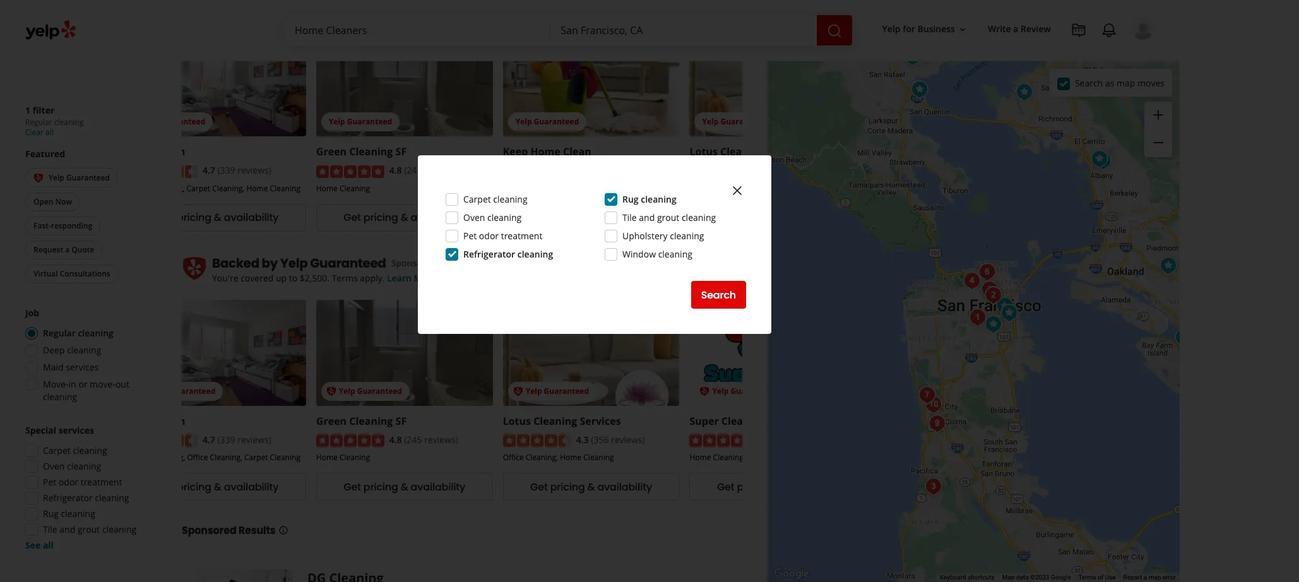Task type: locate. For each thing, give the bounding box(es) containing it.
covered
[[241, 3, 274, 15], [241, 272, 274, 284]]

up
[[276, 3, 287, 15], [276, 272, 287, 284]]

1 horizontal spatial oven cleaning
[[464, 212, 522, 224]]

terms left of
[[1079, 574, 1097, 581]]

home cleaning for keep home clean
[[316, 183, 370, 194]]

rug inside search dialog
[[623, 193, 639, 205]]

map right as
[[1117, 77, 1136, 89]]

reviews)
[[238, 164, 272, 176], [424, 164, 458, 176], [238, 434, 272, 446], [424, 434, 458, 446], [611, 434, 645, 446]]

0 vertical spatial pet
[[464, 230, 477, 242]]

4.7 up office cleaning, carpet cleaning, home cleaning
[[203, 164, 215, 176]]

carpet inside search dialog
[[464, 193, 491, 205]]

2 to from the top
[[289, 272, 298, 284]]

1 vertical spatial learn more link
[[387, 272, 437, 284]]

1 vertical spatial 4.7
[[203, 434, 215, 446]]

16 yelp guaranteed v2 image
[[33, 173, 44, 183], [326, 386, 337, 396], [513, 386, 523, 396]]

1 green cleaning sf from the top
[[316, 145, 407, 159]]

special
[[25, 424, 56, 436]]

berryclean link
[[129, 145, 185, 159], [129, 414, 185, 428]]

2 you're from the top
[[212, 272, 238, 284]]

1 vertical spatial 16 info v2 image
[[278, 526, 288, 536]]

lotus cleaning services link up "4.3"
[[503, 414, 621, 428]]

sunshine house cleaning services image
[[977, 277, 1003, 302]]

yelp
[[883, 23, 901, 35], [142, 116, 158, 127], [329, 116, 345, 127], [516, 116, 532, 127], [703, 116, 719, 127], [49, 172, 64, 183], [152, 386, 169, 397], [339, 386, 355, 397], [526, 386, 542, 397], [713, 386, 729, 397]]

1 vertical spatial refrigerator cleaning
[[43, 492, 129, 504]]

get
[[157, 211, 174, 225], [344, 211, 361, 225], [531, 211, 548, 225], [717, 211, 735, 225], [157, 480, 174, 494], [344, 480, 361, 494], [531, 480, 548, 494], [717, 480, 735, 494]]

upholstery
[[623, 230, 668, 242]]

cleaning,
[[152, 183, 185, 194], [212, 183, 245, 194], [713, 183, 745, 194], [153, 452, 185, 463], [210, 452, 242, 463], [526, 452, 558, 463], [713, 452, 746, 463]]

1 $2,500. from the top
[[300, 3, 330, 15]]

clean right keep
[[563, 145, 592, 159]]

availability
[[224, 211, 279, 225], [411, 211, 466, 225], [598, 211, 652, 225], [785, 211, 839, 225], [224, 480, 279, 494], [411, 480, 466, 494], [598, 480, 652, 494], [785, 480, 839, 494]]

tile up upholstery
[[623, 212, 637, 224]]

1 4.8 star rating image from the top
[[316, 165, 385, 178]]

0 vertical spatial and
[[639, 212, 655, 224]]

out
[[116, 378, 129, 390]]

group
[[1145, 102, 1173, 157], [21, 424, 157, 552]]

by
[[262, 254, 278, 272]]

0 vertical spatial rug
[[623, 193, 639, 205]]

carpet cleaning down special services
[[43, 445, 107, 457]]

regular
[[25, 117, 52, 127], [43, 327, 76, 339]]

guaranteed
[[160, 116, 205, 127], [347, 116, 392, 127], [534, 116, 579, 127], [721, 116, 766, 127], [66, 172, 110, 183], [170, 386, 216, 397], [357, 386, 402, 397], [544, 386, 589, 397], [731, 386, 776, 397]]

map for moves
[[1117, 77, 1136, 89]]

2 4.8 (245 reviews) from the top
[[390, 434, 458, 446]]

super clean 360
[[690, 414, 770, 428]]

4.8
[[390, 164, 402, 176], [390, 434, 402, 446]]

rodas de leon cleaning service image
[[900, 44, 926, 69]]

0 vertical spatial to
[[289, 3, 298, 15]]

1 green from the top
[[316, 145, 347, 159]]

0 horizontal spatial a
[[65, 244, 70, 255]]

0 vertical spatial 4.7 (339 reviews)
[[203, 164, 272, 176]]

1 vertical spatial learn
[[387, 272, 412, 284]]

1 vertical spatial lotus
[[503, 414, 531, 428]]

odor inside search dialog
[[479, 230, 499, 242]]

0 vertical spatial $2,500.
[[300, 3, 330, 15]]

0 horizontal spatial clean
[[563, 145, 592, 159]]

carpet cleaning down keep
[[464, 193, 528, 205]]

2 4.7 from the top
[[203, 434, 215, 446]]

0 horizontal spatial oven
[[43, 460, 65, 472]]

0 horizontal spatial map
[[1117, 77, 1136, 89]]

clear all link
[[25, 127, 54, 137]]

1 up from the top
[[276, 3, 287, 15]]

2 4.8 from the top
[[390, 434, 402, 446]]

1 4.7 from the top
[[203, 164, 215, 176]]

tile inside search dialog
[[623, 212, 637, 224]]

rug up upholstery
[[623, 193, 639, 205]]

green for lotus cleaning services
[[316, 414, 347, 428]]

oven cleaning inside search dialog
[[464, 212, 522, 224]]

0 vertical spatial lotus cleaning services
[[690, 145, 808, 159]]

yelp guaranteed
[[142, 116, 205, 127], [329, 116, 392, 127], [516, 116, 579, 127], [703, 116, 766, 127], [49, 172, 110, 183], [152, 386, 216, 397], [339, 386, 402, 397], [526, 386, 589, 397], [713, 386, 776, 397]]

all right see
[[43, 539, 54, 551]]

16 info v2 image
[[439, 258, 449, 268], [278, 526, 288, 536]]

terms of use
[[1079, 574, 1116, 581]]

0 vertical spatial odor
[[479, 230, 499, 242]]

services right special
[[59, 424, 94, 436]]

4.7
[[203, 164, 215, 176], [203, 434, 215, 446]]

rug cleaning
[[623, 193, 677, 205], [43, 508, 95, 520]]

lotus cleaning services link up close image
[[690, 145, 808, 159]]

1 horizontal spatial pet
[[464, 230, 477, 242]]

0 horizontal spatial rug
[[43, 508, 59, 520]]

a
[[1014, 23, 1019, 35], [65, 244, 70, 255], [1144, 574, 1148, 581]]

1 vertical spatial grout
[[78, 524, 100, 536]]

0 vertical spatial learn
[[332, 3, 356, 15]]

office
[[129, 183, 150, 194], [690, 183, 711, 194], [187, 452, 208, 463], [503, 452, 524, 463], [748, 452, 769, 463]]

(339 up home cleaning, office cleaning, carpet cleaning
[[218, 434, 235, 446]]

0 vertical spatial regular
[[25, 117, 52, 127]]

write a review
[[988, 23, 1052, 35]]

1 vertical spatial tile
[[43, 524, 57, 536]]

0 vertical spatial treatment
[[501, 230, 543, 242]]

1 vertical spatial 4.7 star rating image
[[129, 435, 198, 447]]

0 vertical spatial map
[[1117, 77, 1136, 89]]

oven
[[464, 212, 485, 224], [43, 460, 65, 472]]

featured
[[25, 148, 65, 160]]

yelp inside featured group
[[49, 172, 64, 183]]

office cleaning, carpet cleaning, home cleaning
[[129, 183, 301, 194]]

1 horizontal spatial odor
[[479, 230, 499, 242]]

1 horizontal spatial search
[[1076, 77, 1104, 89]]

0 horizontal spatial oven cleaning
[[43, 460, 101, 472]]

1 4.8 (245 reviews) from the top
[[390, 164, 458, 176]]

0 horizontal spatial group
[[21, 424, 157, 552]]

and
[[639, 212, 655, 224], [60, 524, 75, 536]]

1 4.7 star rating image from the top
[[129, 165, 198, 178]]

1 vertical spatial services
[[59, 424, 94, 436]]

1 (245 from the top
[[404, 164, 422, 176]]

loany's deep cleaning service image
[[925, 411, 950, 436]]

treatment inside search dialog
[[501, 230, 543, 242]]

0 horizontal spatial terms
[[332, 272, 358, 284]]

sparkling clean pro image
[[981, 283, 1006, 308], [981, 283, 1006, 308]]

None search field
[[285, 15, 855, 45]]

in
[[69, 378, 76, 390]]

1 horizontal spatial group
[[1145, 102, 1173, 157]]

16 yelp guaranteed v2 image
[[700, 386, 710, 396]]

1 vertical spatial map
[[1149, 574, 1162, 581]]

1 horizontal spatial lotus
[[690, 145, 718, 159]]

(245 for lotus cleaning services
[[404, 434, 422, 446]]

1 home cleaning from the top
[[316, 183, 370, 194]]

lotus cleaning services image
[[1156, 253, 1181, 278]]

0 horizontal spatial services
[[580, 414, 621, 428]]

1 vertical spatial 4.7 (339 reviews)
[[203, 434, 272, 446]]

0 horizontal spatial lotus cleaning services
[[503, 414, 621, 428]]

1 berryclean from the top
[[129, 145, 185, 159]]

move-
[[43, 378, 69, 390]]

write
[[988, 23, 1012, 35]]

report
[[1124, 574, 1143, 581]]

0 vertical spatial office cleaning, home cleaning
[[690, 183, 801, 194]]

1 green cleaning sf link from the top
[[316, 145, 407, 159]]

open now button
[[25, 193, 80, 212]]

green cleaning sf
[[316, 145, 407, 159], [316, 414, 407, 428]]

lotus cleaning services link
[[690, 145, 808, 159], [503, 414, 621, 428]]

1 vertical spatial all
[[43, 539, 54, 551]]

2 berryclean from the top
[[129, 414, 185, 428]]

group containing special services
[[21, 424, 157, 552]]

review
[[1021, 23, 1052, 35]]

4.7 star rating image up office cleaning, carpet cleaning, home cleaning
[[129, 165, 198, 178]]

treatment
[[501, 230, 543, 242], [81, 476, 122, 488]]

regular down the filter
[[25, 117, 52, 127]]

2 4.8 star rating image from the top
[[316, 435, 385, 447]]

sf
[[396, 145, 407, 159], [396, 414, 407, 428]]

pet odor treatment inside search dialog
[[464, 230, 543, 242]]

sf for keep home clean
[[396, 145, 407, 159]]

1 vertical spatial clean
[[722, 414, 750, 428]]

refrigerator cleaning inside search dialog
[[464, 248, 553, 260]]

backed
[[212, 254, 259, 272]]

rug cleaning up upholstery
[[623, 193, 677, 205]]

super clean 360 link
[[690, 414, 770, 428]]

search inside button
[[702, 288, 736, 302]]

1 vertical spatial sponsored
[[182, 524, 237, 538]]

1 vertical spatial carpet cleaning
[[43, 445, 107, 457]]

services up or
[[66, 361, 99, 373]]

0 horizontal spatial odor
[[59, 476, 78, 488]]

2 $2,500. from the top
[[300, 272, 330, 284]]

lotus cleaning services up "4.3"
[[503, 414, 621, 428]]

more
[[359, 3, 381, 15], [414, 272, 437, 284]]

rug cleaning inside "group"
[[43, 508, 95, 520]]

2 green cleaning sf from the top
[[316, 414, 407, 428]]

2 (339 from the top
[[218, 434, 235, 446]]

4.7 star rating image
[[129, 165, 198, 178], [129, 435, 198, 447]]

(245
[[404, 164, 422, 176], [404, 434, 422, 446]]

pet odor treatment
[[464, 230, 543, 242], [43, 476, 122, 488]]

learn more link for apply.
[[387, 272, 437, 284]]

0 horizontal spatial search
[[702, 288, 736, 302]]

4.8 (245 reviews)
[[390, 164, 458, 176], [390, 434, 458, 446]]

4.7 (339 reviews)
[[203, 164, 272, 176], [203, 434, 272, 446]]

home
[[531, 145, 561, 159], [247, 183, 268, 194], [316, 183, 338, 194], [747, 183, 769, 194], [129, 452, 151, 463], [316, 452, 338, 463], [560, 452, 582, 463], [690, 452, 711, 463]]

lotus cleaning services up close image
[[690, 145, 808, 159]]

1 horizontal spatial rug
[[623, 193, 639, 205]]

1 horizontal spatial refrigerator cleaning
[[464, 248, 553, 260]]

tile and grout cleaning inside search dialog
[[623, 212, 716, 224]]

1 (339 from the top
[[218, 164, 235, 176]]

odor
[[479, 230, 499, 242], [59, 476, 78, 488]]

1 you're from the top
[[212, 3, 238, 15]]

keyboard shortcuts button
[[940, 574, 995, 582]]

for
[[903, 23, 916, 35]]

0 vertical spatial home cleaning
[[316, 183, 370, 194]]

0 vertical spatial lotus cleaning services link
[[690, 145, 808, 159]]

0 vertical spatial up
[[276, 3, 287, 15]]

0 vertical spatial tile and grout cleaning
[[623, 212, 716, 224]]

reviews) for office
[[238, 434, 272, 446]]

1 vertical spatial sf
[[396, 414, 407, 428]]

refrigerator cleaning
[[464, 248, 553, 260], [43, 492, 129, 504]]

1 horizontal spatial refrigerator
[[464, 248, 515, 260]]

$2,500.
[[300, 3, 330, 15], [300, 272, 330, 284]]

1 horizontal spatial and
[[639, 212, 655, 224]]

1 vertical spatial covered
[[241, 272, 274, 284]]

projects image
[[1072, 23, 1087, 38]]

4.8 (245 reviews) for keep
[[390, 164, 458, 176]]

all inside "group"
[[43, 539, 54, 551]]

1 4.8 from the top
[[390, 164, 402, 176]]

1 vertical spatial rug cleaning
[[43, 508, 95, 520]]

get pricing & availability
[[157, 211, 279, 225], [344, 211, 466, 225], [531, 211, 652, 225], [717, 211, 839, 225], [157, 480, 279, 494], [344, 480, 466, 494], [531, 480, 652, 494], [717, 480, 839, 494]]

google image
[[771, 566, 813, 582]]

0 horizontal spatial learn more link
[[332, 3, 381, 15]]

2 4.7 (339 reviews) from the top
[[203, 434, 272, 446]]

map region
[[736, 44, 1221, 582]]

1 horizontal spatial more
[[414, 272, 437, 284]]

learn more link for more
[[332, 3, 381, 15]]

up for learn
[[276, 3, 287, 15]]

rug cleaning up see all
[[43, 508, 95, 520]]

amazing cleaning team image
[[975, 259, 1000, 285]]

0 vertical spatial pet odor treatment
[[464, 230, 543, 242]]

tile up see all
[[43, 524, 57, 536]]

2 (245 from the top
[[404, 434, 422, 446]]

16 yelp guaranteed v2 image for lotus cleaning services
[[513, 386, 523, 396]]

(339 up office cleaning, carpet cleaning, home cleaning
[[218, 164, 235, 176]]

0 vertical spatial carpet cleaning
[[464, 193, 528, 205]]

4.7 (339 reviews) up home cleaning, office cleaning, carpet cleaning
[[203, 434, 272, 446]]

1 vertical spatial office cleaning, home cleaning
[[503, 452, 614, 463]]

carpet
[[187, 183, 210, 194], [464, 193, 491, 205], [43, 445, 71, 457], [244, 452, 268, 463]]

a left quote
[[65, 244, 70, 255]]

refrigerator
[[464, 248, 515, 260], [43, 492, 93, 504]]

0 vertical spatial sponsored
[[391, 257, 437, 269]]

services
[[767, 145, 808, 159], [580, 414, 621, 428]]

terms left apply.
[[332, 272, 358, 284]]

4.8 star rating image
[[316, 165, 385, 178], [316, 435, 385, 447]]

berryclean image
[[997, 300, 1022, 326], [997, 300, 1022, 326]]

green cleaning sf link for lotus
[[316, 414, 407, 428]]

$2,500. for terms
[[300, 272, 330, 284]]

0 vertical spatial clean
[[563, 145, 592, 159]]

0 horizontal spatial lotus
[[503, 414, 531, 428]]

1 horizontal spatial oven
[[464, 212, 485, 224]]

0 vertical spatial oven cleaning
[[464, 212, 522, 224]]

sponsored for sponsored results
[[182, 524, 237, 538]]

2 sf from the top
[[396, 414, 407, 428]]

4.7 up home cleaning, office cleaning, carpet cleaning
[[203, 434, 215, 446]]

0 horizontal spatial sponsored
[[182, 524, 237, 538]]

1 horizontal spatial map
[[1149, 574, 1162, 581]]

map data ©2023 google
[[1003, 574, 1071, 581]]

2 4.7 star rating image from the top
[[129, 435, 198, 447]]

0 horizontal spatial office cleaning, home cleaning
[[503, 452, 614, 463]]

1 to from the top
[[289, 3, 298, 15]]

learn more link
[[332, 3, 381, 15], [387, 272, 437, 284]]

2 green from the top
[[316, 414, 347, 428]]

map left error
[[1149, 574, 1162, 581]]

1 vertical spatial 4.8 star rating image
[[316, 435, 385, 447]]

to for terms
[[289, 272, 298, 284]]

tile and grout cleaning
[[623, 212, 716, 224], [43, 524, 137, 536]]

featured group
[[23, 148, 157, 286]]

0 vertical spatial 16 info v2 image
[[439, 258, 449, 268]]

0 vertical spatial services
[[66, 361, 99, 373]]

0 vertical spatial search
[[1076, 77, 1104, 89]]

0 horizontal spatial rug cleaning
[[43, 508, 95, 520]]

2 up from the top
[[276, 272, 287, 284]]

pet odor treatment inside "group"
[[43, 476, 122, 488]]

0 vertical spatial rug cleaning
[[623, 193, 677, 205]]

1 horizontal spatial grout
[[657, 212, 680, 224]]

1 horizontal spatial rug cleaning
[[623, 193, 677, 205]]

keep home clean link
[[503, 145, 592, 159]]

1 horizontal spatial services
[[767, 145, 808, 159]]

up for terms
[[276, 272, 287, 284]]

you're covered up to $2,500. learn more
[[212, 3, 381, 15]]

0 horizontal spatial tile
[[43, 524, 57, 536]]

(356
[[591, 434, 609, 446]]

2 vertical spatial a
[[1144, 574, 1148, 581]]

1 4.7 (339 reviews) from the top
[[203, 164, 272, 176]]

oven cleaning inside "group"
[[43, 460, 101, 472]]

1 covered from the top
[[241, 3, 274, 15]]

rug up see all
[[43, 508, 59, 520]]

1 vertical spatial treatment
[[81, 476, 122, 488]]

backed by yelp guaranteed
[[212, 254, 386, 272]]

2 horizontal spatial 16 yelp guaranteed v2 image
[[513, 386, 523, 396]]

2 green cleaning sf link from the top
[[316, 414, 407, 428]]

regular up deep
[[43, 327, 76, 339]]

1 berryclean link from the top
[[129, 145, 185, 159]]

a right report
[[1144, 574, 1148, 581]]

search
[[1076, 77, 1104, 89], [702, 288, 736, 302]]

4.7 (339 reviews) up office cleaning, carpet cleaning, home cleaning
[[203, 164, 272, 176]]

option group
[[21, 307, 157, 404]]

2 berryclean link from the top
[[129, 414, 185, 428]]

0 vertical spatial refrigerator
[[464, 248, 515, 260]]

user actions element
[[873, 16, 1173, 93]]

sf for lotus cleaning services
[[396, 414, 407, 428]]

1 horizontal spatial 16 yelp guaranteed v2 image
[[326, 386, 337, 396]]

move-in or move-out cleaning
[[43, 378, 129, 403]]

super clean 360 image
[[1090, 148, 1116, 173]]

0 vertical spatial 4.7 star rating image
[[129, 165, 198, 178]]

1 horizontal spatial treatment
[[501, 230, 543, 242]]

2 horizontal spatial a
[[1144, 574, 1148, 581]]

1 vertical spatial search
[[702, 288, 736, 302]]

lotus cleaning services
[[690, 145, 808, 159], [503, 414, 621, 428]]

ana's cleaning services image
[[960, 268, 985, 293]]

clean up 4.9 star rating image
[[722, 414, 750, 428]]

0 vertical spatial (245
[[404, 164, 422, 176]]

all right clear
[[45, 127, 54, 137]]

a inside "button"
[[65, 244, 70, 255]]

tile and grout cleaning up the upholstery cleaning
[[623, 212, 716, 224]]

oven inside search dialog
[[464, 212, 485, 224]]

yelp guaranteed inside button
[[49, 172, 110, 183]]

4.8 star rating image for keep
[[316, 165, 385, 178]]

tile and grout cleaning up see all
[[43, 524, 137, 536]]

search dialog
[[0, 0, 1300, 582]]

camila's cleaning service image
[[1045, 65, 1070, 90]]

all
[[45, 127, 54, 137], [43, 539, 54, 551]]

4.7 star rating image up home cleaning, office cleaning, carpet cleaning
[[129, 435, 198, 447]]

2 home cleaning from the top
[[316, 452, 370, 463]]

&
[[214, 211, 222, 225], [401, 211, 408, 225], [588, 211, 595, 225], [775, 211, 782, 225], [214, 480, 222, 494], [401, 480, 408, 494], [588, 480, 595, 494], [775, 480, 782, 494]]

4.7 (339 reviews) for keep home clean
[[203, 164, 272, 176]]

grout
[[657, 212, 680, 224], [78, 524, 100, 536]]

1 vertical spatial oven
[[43, 460, 65, 472]]

a right write
[[1014, 23, 1019, 35]]

search for search
[[702, 288, 736, 302]]

2 covered from the top
[[241, 272, 274, 284]]

1 sf from the top
[[396, 145, 407, 159]]

0 vertical spatial you're
[[212, 3, 238, 15]]

tile and grout cleaning inside "group"
[[43, 524, 137, 536]]

0 vertical spatial berryclean link
[[129, 145, 185, 159]]



Task type: vqa. For each thing, say whether or not it's contained in the screenshot.
Business Categories "element"
no



Task type: describe. For each thing, give the bounding box(es) containing it.
keep
[[503, 145, 528, 159]]

4.7 for lotus cleaning services
[[203, 434, 215, 446]]

fast-responding
[[33, 220, 92, 231]]

16 chevron down v2 image
[[958, 24, 968, 35]]

carpet cleaning inside search dialog
[[464, 193, 528, 205]]

4.7 (339 reviews) for lotus cleaning services
[[203, 434, 272, 446]]

see all button
[[25, 539, 54, 551]]

zoom out image
[[1151, 135, 1167, 150]]

(245 for keep home clean
[[404, 164, 422, 176]]

to for learn
[[289, 3, 298, 15]]

0 horizontal spatial grout
[[78, 524, 100, 536]]

berryclean link for lotus
[[129, 414, 185, 428]]

berryclean for lotus
[[129, 414, 185, 428]]

request a quote button
[[25, 241, 103, 260]]

0 vertical spatial services
[[767, 145, 808, 159]]

berryclean link for keep
[[129, 145, 185, 159]]

4.7 for keep home clean
[[203, 164, 215, 176]]

angel's cleaning services image
[[981, 312, 1006, 337]]

0 vertical spatial lotus
[[690, 145, 718, 159]]

1 horizontal spatial lotus cleaning services link
[[690, 145, 808, 159]]

4.8 for keep home clean
[[390, 164, 402, 176]]

virtual consultations
[[33, 268, 110, 279]]

map for error
[[1149, 574, 1162, 581]]

1
[[25, 104, 30, 116]]

maid
[[43, 361, 64, 373]]

green for keep home clean
[[316, 145, 347, 159]]

0 horizontal spatial carpet cleaning
[[43, 445, 107, 457]]

request a quote
[[33, 244, 94, 255]]

home cleaning, office cleaning, carpet cleaning
[[129, 452, 301, 463]]

grout inside search dialog
[[657, 212, 680, 224]]

use
[[1106, 574, 1116, 581]]

upholstery cleaning
[[623, 230, 705, 242]]

write a review link
[[983, 18, 1057, 41]]

clear
[[25, 127, 44, 137]]

close image
[[730, 183, 745, 198]]

1 horizontal spatial lotus cleaning services
[[690, 145, 808, 159]]

a for write
[[1014, 23, 1019, 35]]

job
[[25, 307, 39, 319]]

services for maid services
[[66, 361, 99, 373]]

1 horizontal spatial office cleaning, home cleaning
[[690, 183, 801, 194]]

(339 for lotus
[[218, 434, 235, 446]]

spotless cleaning services image
[[907, 77, 933, 102]]

reviews) for home
[[611, 434, 645, 446]]

covered for you're covered up to $2,500. terms apply. learn more
[[241, 272, 274, 284]]

moves
[[1138, 77, 1165, 89]]

1 horizontal spatial learn
[[387, 272, 412, 284]]

a for report
[[1144, 574, 1148, 581]]

special services
[[25, 424, 94, 436]]

1 vertical spatial more
[[414, 272, 437, 284]]

see
[[25, 539, 41, 551]]

google
[[1052, 574, 1071, 581]]

services for special services
[[59, 424, 94, 436]]

virtual
[[33, 268, 58, 279]]

now
[[55, 196, 72, 207]]

reviews) for carpet
[[238, 164, 272, 176]]

move-
[[90, 378, 116, 390]]

as
[[1106, 77, 1115, 89]]

1 filter regular cleaning clear all
[[25, 104, 84, 137]]

4.3 (356 reviews)
[[576, 434, 645, 446]]

keyboard
[[940, 574, 967, 581]]

shortcuts
[[968, 574, 995, 581]]

search button
[[691, 281, 747, 309]]

4.3
[[576, 434, 589, 446]]

1 vertical spatial services
[[580, 414, 621, 428]]

regular inside 1 filter regular cleaning clear all
[[25, 117, 52, 127]]

rug cleaning inside search dialog
[[623, 193, 677, 205]]

super
[[690, 414, 719, 428]]

window
[[623, 248, 656, 260]]

pet inside search dialog
[[464, 230, 477, 242]]

dg cleaning image
[[1012, 79, 1037, 105]]

4.7 star rating image for lotus cleaning services
[[129, 435, 198, 447]]

all inside 1 filter regular cleaning clear all
[[45, 127, 54, 137]]

apply.
[[360, 272, 385, 284]]

berryclean for keep
[[129, 145, 185, 159]]

you're for you're covered up to $2,500. learn more
[[212, 3, 238, 15]]

4.7 star rating image for keep home clean
[[129, 165, 198, 178]]

and inside search dialog
[[639, 212, 655, 224]]

consultations
[[60, 268, 110, 279]]

results
[[239, 524, 276, 538]]

0 horizontal spatial 16 info v2 image
[[278, 526, 288, 536]]

error
[[1163, 574, 1177, 581]]

yelp inside user actions element
[[883, 23, 901, 35]]

business
[[918, 23, 956, 35]]

scrubby ducks image
[[1171, 325, 1197, 350]]

deep
[[43, 344, 65, 356]]

0 horizontal spatial treatment
[[81, 476, 122, 488]]

maid services
[[43, 361, 99, 373]]

yelp for business button
[[878, 18, 973, 41]]

sponsored for sponsored
[[391, 257, 437, 269]]

0 horizontal spatial lotus cleaning services link
[[503, 414, 621, 428]]

1 vertical spatial regular
[[43, 327, 76, 339]]

pet inside "group"
[[43, 476, 56, 488]]

filter
[[33, 104, 55, 116]]

virtual consultations button
[[25, 265, 119, 284]]

0 horizontal spatial refrigerator cleaning
[[43, 492, 129, 504]]

$2,500. for learn
[[300, 3, 330, 15]]

dulces house cleaning image
[[900, 44, 926, 69]]

fast-
[[33, 220, 51, 231]]

option group containing job
[[21, 307, 157, 404]]

16 yelp guaranteed v2 image for green cleaning sf
[[326, 386, 337, 396]]

0 horizontal spatial learn
[[332, 3, 356, 15]]

360
[[753, 414, 770, 428]]

report a map error
[[1124, 574, 1177, 581]]

cleaning glow image
[[993, 293, 1018, 319]]

of
[[1098, 574, 1104, 581]]

yelp for business
[[883, 23, 956, 35]]

1 vertical spatial lotus cleaning services
[[503, 414, 621, 428]]

green cleaning sf link for keep
[[316, 145, 407, 159]]

map
[[1003, 574, 1015, 581]]

home cleaning for lotus cleaning services
[[316, 452, 370, 463]]

a for request
[[65, 244, 70, 255]]

open
[[33, 196, 53, 207]]

search as map moves
[[1076, 77, 1165, 89]]

green cleaning sf image
[[921, 474, 946, 499]]

keyboard shortcuts
[[940, 574, 995, 581]]

terms of use link
[[1079, 574, 1116, 581]]

you're covered up to $2,500. terms apply. learn more
[[212, 272, 437, 284]]

richyelle's cleaning image
[[915, 382, 940, 408]]

4.8 star rating image for lotus
[[316, 435, 385, 447]]

green cleaning sf for lotus cleaning services
[[316, 414, 407, 428]]

1 horizontal spatial terms
[[1079, 574, 1097, 581]]

alves cleaning image
[[965, 305, 991, 330]]

window cleaning
[[623, 248, 693, 260]]

4.3 star rating image
[[503, 435, 571, 447]]

cleaning inside move-in or move-out cleaning
[[43, 391, 77, 403]]

responding
[[51, 220, 92, 231]]

data
[[1017, 574, 1029, 581]]

©2023
[[1031, 574, 1050, 581]]

quote
[[72, 244, 94, 255]]

1 vertical spatial refrigerator
[[43, 492, 93, 504]]

4.8 for lotus cleaning services
[[390, 434, 402, 446]]

home cleaning, office cleaning
[[690, 452, 801, 463]]

fast-responding button
[[25, 217, 101, 236]]

0 horizontal spatial and
[[60, 524, 75, 536]]

16 yelp guaranteed v2 image inside yelp guaranteed button
[[33, 173, 44, 183]]

0 vertical spatial group
[[1145, 102, 1173, 157]]

request
[[33, 244, 63, 255]]

open now
[[33, 196, 72, 207]]

yelp guaranteed button
[[25, 168, 118, 188]]

you're for you're covered up to $2,500. terms apply. learn more
[[212, 272, 238, 284]]

refrigerator inside search dialog
[[464, 248, 515, 260]]

sponsored results
[[182, 524, 276, 538]]

4.8 (245 reviews) for lotus
[[390, 434, 458, 446]]

or
[[78, 378, 87, 390]]

green cleaning sf for keep home clean
[[316, 145, 407, 159]]

1 vertical spatial odor
[[59, 476, 78, 488]]

report a map error link
[[1124, 574, 1177, 581]]

4.9 star rating image
[[690, 435, 758, 447]]

(339 for keep
[[218, 164, 235, 176]]

search image
[[827, 23, 842, 38]]

0 vertical spatial terms
[[332, 272, 358, 284]]

deep cleaning
[[43, 344, 101, 356]]

notifications image
[[1102, 23, 1117, 38]]

victory's cleaning services image
[[921, 392, 946, 417]]

regular cleaning
[[43, 327, 114, 339]]

zoom in image
[[1151, 107, 1167, 122]]

see all
[[25, 539, 54, 551]]

yelp guaranteed
[[280, 254, 386, 272]]

guaranteed inside button
[[66, 172, 110, 183]]

0 vertical spatial more
[[359, 3, 381, 15]]

search for search as map moves
[[1076, 77, 1104, 89]]

keep home clean
[[503, 145, 592, 159]]

green cleaning sf image
[[921, 474, 946, 499]]

cleaning inside 1 filter regular cleaning clear all
[[54, 117, 84, 127]]

green clean team image
[[1087, 146, 1113, 171]]

covered for you're covered up to $2,500. learn more
[[241, 3, 274, 15]]



